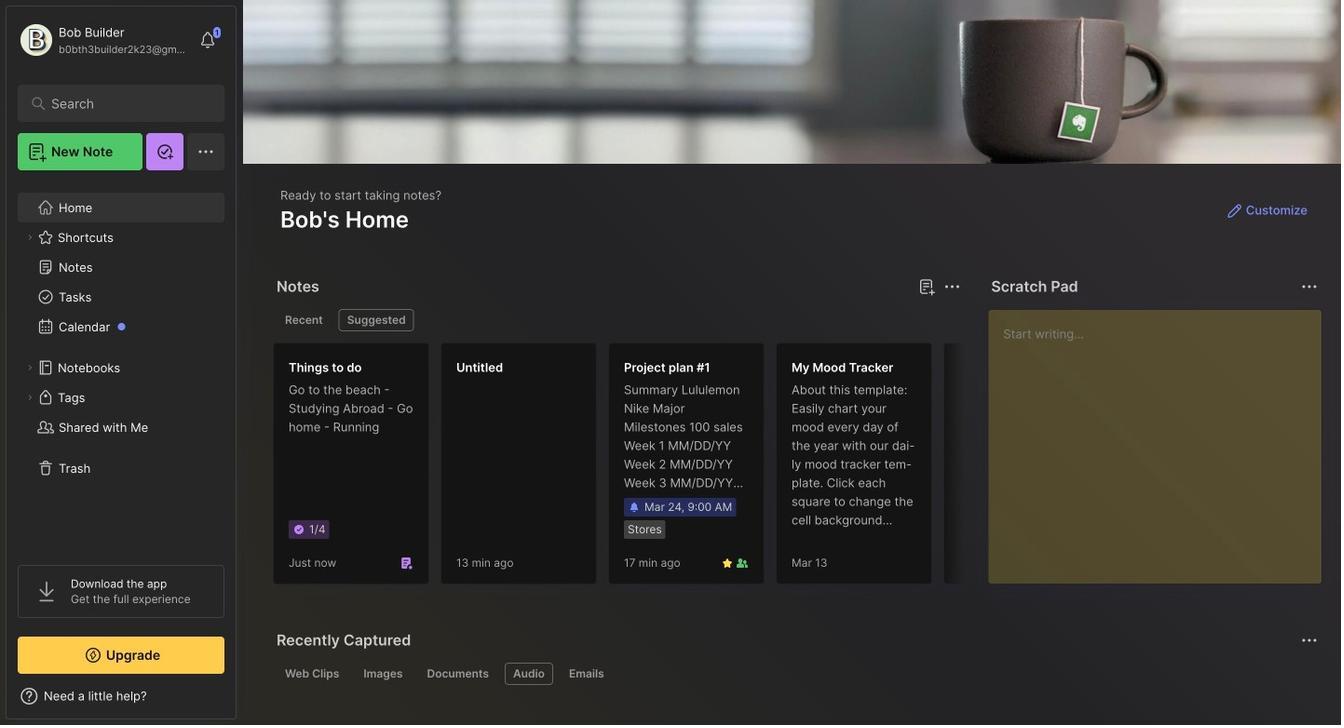 Task type: locate. For each thing, give the bounding box(es) containing it.
Start writing… text field
[[1004, 310, 1321, 569]]

More actions field
[[939, 274, 965, 300], [1297, 274, 1323, 300]]

more actions image
[[1299, 276, 1321, 298]]

2 more actions field from the left
[[1297, 274, 1323, 300]]

tree
[[7, 182, 236, 549]]

1 vertical spatial tab list
[[277, 663, 1315, 686]]

tree inside the main element
[[7, 182, 236, 549]]

1 horizontal spatial more actions field
[[1297, 274, 1323, 300]]

1 more actions field from the left
[[939, 274, 965, 300]]

0 horizontal spatial more actions field
[[939, 274, 965, 300]]

row group
[[273, 343, 1111, 596]]

tab
[[277, 309, 331, 332], [339, 309, 414, 332], [277, 663, 348, 686], [355, 663, 411, 686], [419, 663, 497, 686], [505, 663, 553, 686], [561, 663, 613, 686]]

none search field inside the main element
[[51, 92, 200, 115]]

tab list
[[277, 309, 958, 332], [277, 663, 1315, 686]]

None search field
[[51, 92, 200, 115]]

0 vertical spatial tab list
[[277, 309, 958, 332]]

2 tab list from the top
[[277, 663, 1315, 686]]



Task type: describe. For each thing, give the bounding box(es) containing it.
Account field
[[18, 21, 190, 59]]

1 tab list from the top
[[277, 309, 958, 332]]

Search text field
[[51, 95, 200, 113]]

WHAT'S NEW field
[[7, 682, 236, 712]]

expand notebooks image
[[24, 362, 35, 374]]

more actions image
[[941, 276, 964, 298]]

expand tags image
[[24, 392, 35, 403]]

main element
[[0, 0, 242, 726]]

click to collapse image
[[235, 691, 249, 714]]



Task type: vqa. For each thing, say whether or not it's contained in the screenshot.
'Tag 3 Tag actions' 'Field'
no



